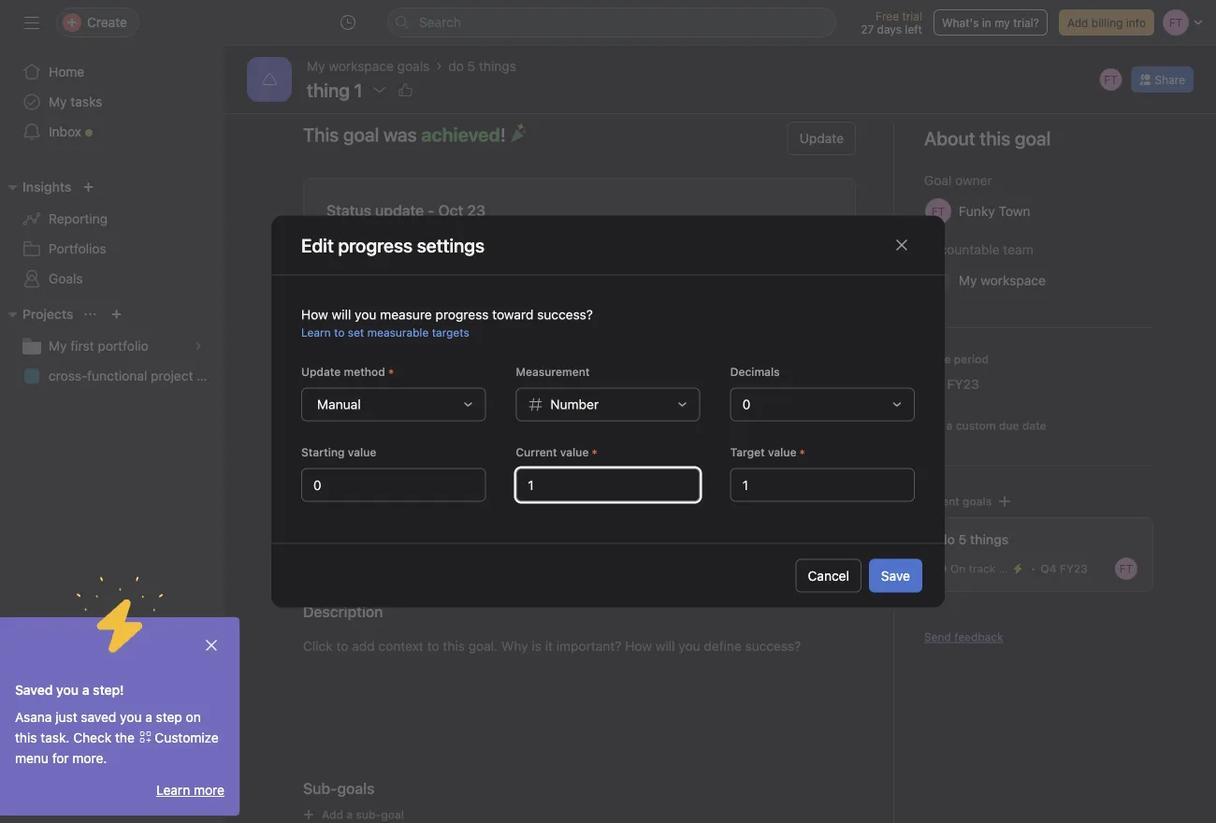 Task type: describe. For each thing, give the bounding box(es) containing it.
the
[[115, 730, 135, 746]]

how will you measure progress toward success? learn to set measurable targets
[[301, 307, 593, 339]]

progress settings
[[338, 234, 485, 256]]

0 button
[[730, 388, 915, 421]]

search
[[419, 15, 461, 30]]

more
[[194, 783, 225, 798]]

cancel button
[[796, 559, 862, 593]]

edit progress settings dialog
[[271, 216, 945, 608]]

1 vertical spatial ft
[[1120, 562, 1133, 575]]

period
[[954, 353, 989, 366]]

hide sidebar image
[[24, 15, 39, 30]]

this goal was achieved !
[[303, 123, 506, 145]]

my for my first portfolio
[[49, 338, 67, 354]]

functional
[[87, 368, 147, 384]]

to
[[334, 326, 345, 339]]

a inside button
[[346, 808, 353, 821]]

measurement
[[516, 365, 590, 378]]

asana just saved you a step on this task. check the
[[15, 710, 201, 746]]

1 vertical spatial do 5 things
[[939, 532, 1009, 547]]

summary
[[326, 233, 388, 249]]

recent
[[303, 363, 352, 381]]

description
[[303, 603, 383, 621]]

step!
[[93, 682, 124, 698]]

trial
[[902, 9, 922, 22]]

was
[[383, 123, 417, 145]]

!
[[500, 123, 506, 145]]

how
[[301, 307, 328, 322]]

send feedback
[[924, 631, 1003, 644]]

my tasks
[[49, 94, 102, 109]]

1 horizontal spatial 5
[[958, 532, 967, 547]]

customize menu for more.
[[15, 730, 219, 766]]

0 vertical spatial things
[[479, 58, 516, 74]]

current value
[[516, 446, 589, 459]]

home
[[49, 64, 84, 80]]

0 for 0
[[742, 397, 751, 412]]

more.
[[72, 751, 107, 766]]

my for my workspace goals
[[307, 58, 325, 74]]

1 horizontal spatial do
[[939, 532, 955, 547]]

projects element
[[0, 297, 225, 395]]

1 vertical spatial you
[[56, 682, 79, 698]]

1 today from the left
[[311, 417, 342, 430]]

in
[[982, 16, 991, 29]]

add for add a sub-goal
[[322, 808, 343, 821]]

accountable
[[924, 242, 1000, 257]]

you inside asana just saved you a step on this task. check the
[[120, 710, 142, 725]]

1 horizontal spatial things
[[970, 532, 1009, 547]]

oct 23
[[438, 202, 486, 219]]

what's
[[942, 16, 979, 29]]

cancel
[[808, 568, 849, 583]]

goals for parent goals
[[963, 495, 992, 508]]

0 vertical spatial do
[[448, 58, 464, 74]]

what's in my trial? button
[[934, 9, 1048, 36]]

goal
[[924, 173, 952, 188]]

portfolios
[[49, 241, 106, 256]]

my
[[995, 16, 1010, 29]]

edit progress settings
[[301, 234, 485, 256]]

add billing info
[[1067, 16, 1146, 29]]

1 horizontal spatial goals
[[397, 58, 430, 74]]

save button
[[869, 559, 922, 593]]

feedback
[[954, 631, 1003, 644]]

first
[[70, 338, 94, 354]]

add a sub-goal button
[[295, 802, 413, 823]]

target value
[[730, 446, 797, 459]]

edit
[[301, 234, 334, 256]]

set a custom due date button
[[921, 416, 1051, 435]]

step
[[156, 710, 182, 725]]

global element
[[0, 46, 225, 158]]

set
[[348, 326, 364, 339]]

about
[[924, 127, 975, 149]]

a left "step!"
[[82, 682, 89, 698]]

latest status update element
[[303, 178, 856, 333]]

none text field inside edit progress settings dialog
[[301, 468, 486, 502]]

learn more link
[[156, 783, 225, 798]]

send
[[924, 631, 951, 644]]

insights element
[[0, 170, 225, 297]]

add a sub-goal
[[322, 808, 404, 821]]

search list box
[[387, 7, 836, 37]]

portfolios link
[[11, 234, 213, 264]]

my first portfolio link
[[11, 331, 213, 361]]

goal owner
[[924, 173, 992, 188]]

update for update
[[800, 131, 844, 146]]

add parent goal image
[[997, 494, 1012, 509]]

my first portfolio
[[49, 338, 149, 354]]

portfolio
[[98, 338, 149, 354]]

cross-functional project plan link
[[11, 361, 222, 391]]

required image for update method
[[385, 366, 396, 377]]

home link
[[11, 57, 213, 87]]

will
[[332, 307, 351, 322]]

insights button
[[0, 176, 71, 198]]

workspace
[[329, 58, 394, 74]]

days
[[877, 22, 902, 36]]

on
[[950, 562, 966, 575]]

inbox link
[[11, 117, 213, 147]]

set a custom due date
[[925, 419, 1046, 432]]

value for starting value
[[348, 446, 376, 459]]

5 inside do 5 things link
[[467, 58, 475, 74]]

learn inside how will you measure progress toward success? learn to set measurable targets
[[301, 326, 331, 339]]

goal inside button
[[381, 808, 404, 821]]

track
[[969, 562, 996, 575]]

free trial 27 days left
[[861, 9, 922, 36]]

team
[[1003, 242, 1033, 257]]

manual
[[317, 397, 361, 412]]

projects
[[22, 306, 73, 322]]

-
[[428, 202, 435, 219]]



Task type: vqa. For each thing, say whether or not it's contained in the screenshot.
"!"
yes



Task type: locate. For each thing, give the bounding box(es) containing it.
1 horizontal spatial required image
[[589, 447, 600, 458]]

plan
[[197, 368, 222, 384]]

my inside 'link'
[[49, 94, 67, 109]]

achieved
[[421, 123, 500, 145]]

1 horizontal spatial do 5 things
[[939, 532, 1009, 547]]

what's in my trial?
[[942, 16, 1039, 29]]

5 up 'on'
[[958, 532, 967, 547]]

add for add billing info
[[1067, 16, 1088, 29]]

learn left more
[[156, 783, 190, 798]]

0 horizontal spatial learn
[[156, 783, 190, 798]]

1 horizontal spatial value
[[560, 446, 589, 459]]

trial?
[[1013, 16, 1039, 29]]

tasks
[[70, 94, 102, 109]]

5 up achieved
[[467, 58, 475, 74]]

0 horizontal spatial update
[[301, 365, 341, 378]]

0 horizontal spatial 0
[[326, 487, 338, 509]]

sub-
[[356, 808, 381, 821]]

(0%)
[[999, 562, 1025, 575]]

you up 'the'
[[120, 710, 142, 725]]

1 horizontal spatial ft
[[1120, 562, 1133, 575]]

2 vertical spatial goals
[[337, 780, 375, 798]]

a left sub-
[[346, 808, 353, 821]]

0 horizontal spatial value
[[348, 446, 376, 459]]

cross-
[[49, 368, 87, 384]]

0 horizontal spatial you
[[56, 682, 79, 698]]

on
[[186, 710, 201, 725]]

this goal
[[980, 127, 1051, 149]]

do down search
[[448, 58, 464, 74]]

value right starting
[[348, 446, 376, 459]]

method
[[344, 365, 385, 378]]

0 left /
[[326, 487, 338, 509]]

/
[[342, 487, 347, 509]]

value for current value
[[560, 446, 589, 459]]

value for target value
[[768, 446, 797, 459]]

today down "status updates"
[[395, 417, 427, 430]]

saved
[[15, 682, 53, 698]]

learn to set measurable targets link
[[301, 326, 469, 339]]

current
[[516, 446, 557, 459]]

do 5 things
[[448, 58, 516, 74], [939, 532, 1009, 547]]

insights
[[22, 179, 71, 195]]

update inside edit progress settings dialog
[[301, 365, 341, 378]]

number button
[[516, 388, 700, 421]]

my left tasks
[[49, 94, 67, 109]]

due
[[999, 419, 1019, 432]]

required image up manual dropdown button
[[385, 366, 396, 377]]

1 horizontal spatial add
[[1067, 16, 1088, 29]]

0 vertical spatial learn
[[301, 326, 331, 339]]

you up set
[[355, 307, 376, 322]]

time period
[[924, 353, 989, 366]]

billing
[[1092, 16, 1123, 29]]

1 vertical spatial goal
[[381, 808, 404, 821]]

my inside projects element
[[49, 338, 67, 354]]

0 horizontal spatial ft
[[1104, 73, 1118, 86]]

1 vertical spatial do
[[939, 532, 955, 547]]

status
[[326, 202, 371, 219]]

required image for target value
[[797, 447, 808, 458]]

1 vertical spatial things
[[970, 532, 1009, 547]]

ft
[[1104, 73, 1118, 86], [1120, 562, 1133, 575]]

0 horizontal spatial things
[[479, 58, 516, 74]]

ft inside ft button
[[1104, 73, 1118, 86]]

show options image
[[372, 82, 387, 97]]

my workspace goals
[[307, 58, 430, 74]]

for
[[52, 751, 69, 766]]

2 horizontal spatial required image
[[797, 447, 808, 458]]

number
[[550, 397, 599, 412]]

learn more
[[156, 783, 225, 798]]

1 value from the left
[[348, 446, 376, 459]]

search button
[[387, 7, 836, 37]]

free
[[876, 9, 899, 22]]

just
[[364, 295, 386, 308]]

reporting
[[49, 211, 108, 226]]

saved
[[81, 710, 116, 725]]

you up just
[[56, 682, 79, 698]]

just
[[55, 710, 77, 725]]

about this goal
[[924, 127, 1051, 149]]

1 vertical spatial 5
[[958, 532, 967, 547]]

do 5 things up track on the right bottom of the page
[[939, 532, 1009, 547]]

update button
[[787, 122, 856, 155]]

funky
[[364, 276, 401, 291]]

info
[[1126, 16, 1146, 29]]

manual button
[[301, 388, 486, 421]]

2 value from the left
[[560, 446, 589, 459]]

value right current
[[560, 446, 589, 459]]

goals left add parent goal icon
[[963, 495, 992, 508]]

0 for 0 / 1
[[326, 487, 338, 509]]

ft right •
[[1120, 562, 1133, 575]]

2 horizontal spatial goals
[[963, 495, 992, 508]]

2 today from the left
[[395, 417, 427, 430]]

things up !
[[479, 58, 516, 74]]

0 horizontal spatial goal
[[343, 123, 379, 145]]

0 vertical spatial goal
[[343, 123, 379, 145]]

a inside asana just saved you a step on this task. check the
[[145, 710, 152, 725]]

None text field
[[301, 468, 486, 502]]

add left billing
[[1067, 16, 1088, 29]]

1 horizontal spatial update
[[800, 131, 844, 146]]

0 horizontal spatial do 5 things
[[448, 58, 516, 74]]

0 inside "dropdown button"
[[742, 397, 751, 412]]

ft left share button
[[1104, 73, 1118, 86]]

asana
[[15, 710, 52, 725]]

my tasks link
[[11, 87, 213, 117]]

send feedback link
[[924, 629, 1003, 645]]

things up on track (0%) on the bottom right of page
[[970, 532, 1009, 547]]

0 horizontal spatial required image
[[385, 366, 396, 377]]

1 horizontal spatial you
[[120, 710, 142, 725]]

add inside button
[[1067, 16, 1088, 29]]

1 vertical spatial learn
[[156, 783, 190, 798]]

goals up add a sub-goal button at the bottom left of page
[[337, 780, 375, 798]]

you inside how will you measure progress toward success? learn to set measurable targets
[[355, 307, 376, 322]]

update inside button
[[800, 131, 844, 146]]

1 horizontal spatial 0
[[742, 397, 751, 412]]

left
[[905, 22, 922, 36]]

target
[[730, 446, 765, 459]]

inbox
[[49, 124, 81, 139]]

owner
[[955, 173, 992, 188]]

0 vertical spatial 0
[[742, 397, 751, 412]]

None text field
[[516, 468, 700, 502], [730, 468, 915, 502], [516, 468, 700, 502], [730, 468, 915, 502]]

add billing info button
[[1059, 9, 1154, 36]]

0 horizontal spatial goals
[[337, 780, 375, 798]]

save
[[881, 568, 910, 583]]

customize
[[155, 730, 219, 746]]

0 vertical spatial you
[[355, 307, 376, 322]]

a left step
[[145, 710, 152, 725]]

reporting link
[[11, 204, 213, 234]]

1 vertical spatial add
[[322, 808, 343, 821]]

now
[[390, 295, 411, 308]]

2 horizontal spatial you
[[355, 307, 376, 322]]

do up 'on'
[[939, 532, 955, 547]]

update
[[375, 202, 424, 219]]

saved you a step!
[[15, 682, 124, 698]]

check
[[73, 730, 111, 746]]

decimals
[[730, 365, 780, 378]]

town
[[405, 276, 437, 291]]

0 vertical spatial ft
[[1104, 73, 1118, 86]]

required image
[[385, 366, 396, 377], [589, 447, 600, 458], [797, 447, 808, 458]]

2 horizontal spatial value
[[768, 446, 797, 459]]

required image for current value
[[589, 447, 600, 458]]

1 horizontal spatial learn
[[301, 326, 331, 339]]

a
[[946, 419, 953, 432], [82, 682, 89, 698], [145, 710, 152, 725], [346, 808, 353, 821]]

0 vertical spatial 5
[[467, 58, 475, 74]]

this
[[15, 730, 37, 746]]

0 horizontal spatial 5
[[467, 58, 475, 74]]

update
[[800, 131, 844, 146], [301, 365, 341, 378]]

goals
[[49, 271, 83, 286]]

required image down 0 "dropdown button"
[[797, 447, 808, 458]]

required image down number dropdown button
[[589, 447, 600, 458]]

add down sub-goals
[[322, 808, 343, 821]]

targets
[[432, 326, 469, 339]]

add inside button
[[322, 808, 343, 821]]

0 vertical spatial update
[[800, 131, 844, 146]]

0 horizontal spatial add
[[322, 808, 343, 821]]

ft button
[[1098, 66, 1124, 93]]

0 down decimals
[[742, 397, 751, 412]]

cross-functional project plan
[[49, 368, 222, 384]]

progress
[[435, 307, 489, 322]]

today down manual at the left of page
[[311, 417, 342, 430]]

0 vertical spatial do 5 things
[[448, 58, 516, 74]]

my up thing 1 at the top
[[307, 58, 325, 74]]

time
[[924, 353, 951, 366]]

0 horizontal spatial today
[[311, 417, 342, 430]]

1 horizontal spatial goal
[[381, 808, 404, 821]]

a right set
[[946, 419, 953, 432]]

0 vertical spatial add
[[1067, 16, 1088, 29]]

0 vertical spatial my
[[307, 58, 325, 74]]

0 horizontal spatial do
[[448, 58, 464, 74]]

learn
[[301, 326, 331, 339], [156, 783, 190, 798]]

learn down how
[[301, 326, 331, 339]]

1 vertical spatial update
[[301, 365, 341, 378]]

my for my tasks
[[49, 94, 67, 109]]

1 vertical spatial goals
[[963, 495, 992, 508]]

value right target
[[768, 446, 797, 459]]

3 value from the left
[[768, 446, 797, 459]]

close toast image
[[204, 638, 219, 653]]

1 vertical spatial 0
[[326, 487, 338, 509]]

project
[[151, 368, 193, 384]]

0 vertical spatial goals
[[397, 58, 430, 74]]

a inside button
[[946, 419, 953, 432]]

0 likes. click to like this task image
[[398, 82, 413, 97]]

2 vertical spatial you
[[120, 710, 142, 725]]

measure
[[380, 307, 432, 322]]

do 5 things down search
[[448, 58, 516, 74]]

2 vertical spatial my
[[49, 338, 67, 354]]

share button
[[1131, 66, 1194, 93]]

close this dialog image
[[894, 238, 909, 253]]

share
[[1155, 73, 1185, 86]]

goals up the 0 likes. click to like this task image
[[397, 58, 430, 74]]

goals
[[397, 58, 430, 74], [963, 495, 992, 508], [337, 780, 375, 798]]

parent goals
[[924, 495, 992, 508]]

status update - oct 23
[[326, 202, 486, 219]]

goals for sub-goals
[[337, 780, 375, 798]]

1 horizontal spatial today
[[395, 417, 427, 430]]

this
[[303, 123, 339, 145]]

update for update method
[[301, 365, 341, 378]]

27
[[861, 22, 874, 36]]

1 vertical spatial my
[[49, 94, 67, 109]]

my left first on the top left
[[49, 338, 67, 354]]

value
[[348, 446, 376, 459], [560, 446, 589, 459], [768, 446, 797, 459]]



